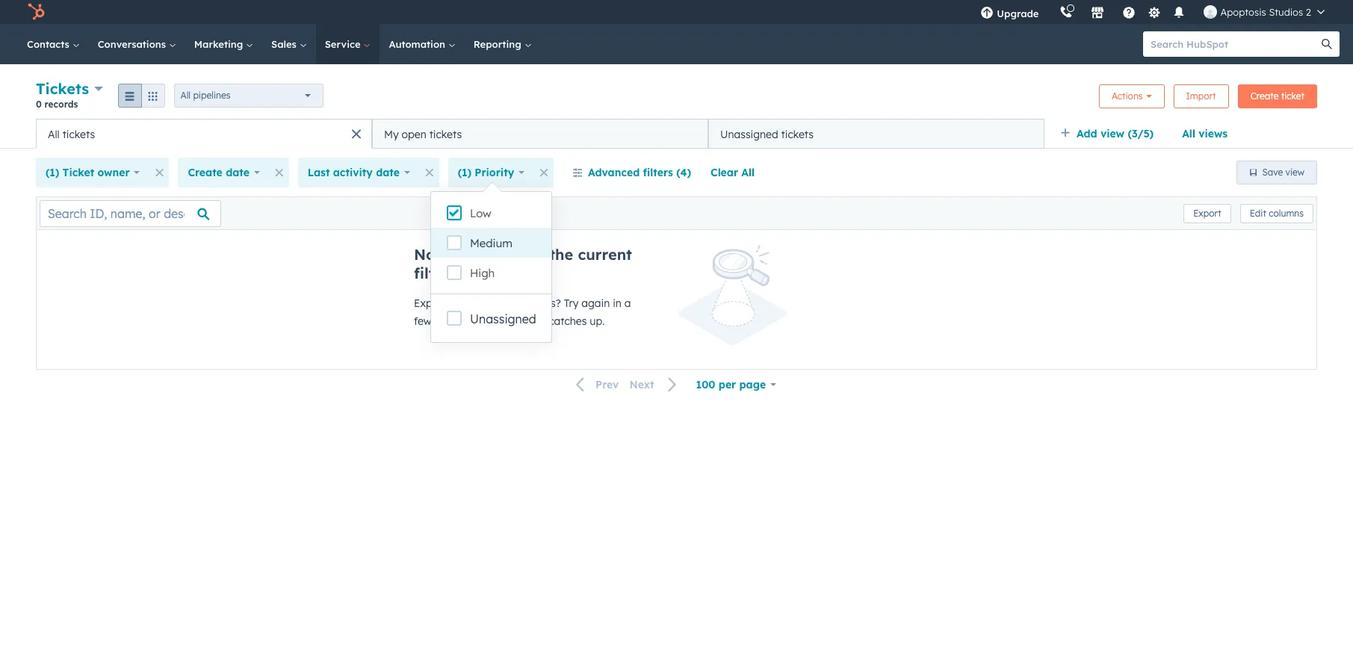 Task type: locate. For each thing, give the bounding box(es) containing it.
create inside button
[[1251, 90, 1279, 101]]

2
[[1307, 6, 1312, 18]]

(1) left priority
[[458, 166, 472, 179]]

menu containing apoptosis studios 2
[[971, 0, 1336, 24]]

actions button
[[1100, 84, 1165, 108]]

0 vertical spatial create
[[1251, 90, 1279, 101]]

add
[[1077, 127, 1098, 141]]

1 vertical spatial the
[[492, 315, 508, 328]]

the right as
[[492, 315, 508, 328]]

100 per page button
[[687, 370, 786, 400]]

all views
[[1183, 127, 1228, 141]]

1 horizontal spatial unassigned
[[721, 127, 779, 141]]

catches
[[549, 315, 587, 328]]

0 records
[[36, 99, 78, 110]]

0 horizontal spatial date
[[226, 166, 250, 179]]

1 horizontal spatial create
[[1251, 90, 1279, 101]]

create
[[1251, 90, 1279, 101], [188, 166, 223, 179]]

tara schultz image
[[1205, 5, 1218, 19]]

create for create ticket
[[1251, 90, 1279, 101]]

all right clear
[[742, 166, 755, 179]]

1 vertical spatial unassigned
[[470, 312, 537, 327]]

tickets banner
[[36, 78, 1318, 119]]

0 horizontal spatial view
[[1101, 127, 1125, 141]]

open
[[402, 127, 427, 141]]

(1) left ticket
[[46, 166, 59, 179]]

upgrade
[[998, 7, 1040, 19]]

2 date from the left
[[376, 166, 400, 179]]

create down all tickets 'button'
[[188, 166, 223, 179]]

Search ID, name, or description search field
[[40, 200, 221, 227]]

all tickets
[[48, 127, 95, 141]]

conversations
[[98, 38, 169, 50]]

date right the activity
[[376, 166, 400, 179]]

1 vertical spatial create
[[188, 166, 223, 179]]

view inside save view button
[[1286, 167, 1305, 178]]

automation
[[389, 38, 448, 50]]

0 horizontal spatial tickets
[[36, 79, 89, 98]]

2 (1) from the left
[[458, 166, 472, 179]]

all left pipelines
[[181, 89, 191, 101]]

all inside 'link'
[[1183, 127, 1196, 141]]

(1) for (1) ticket owner
[[46, 166, 59, 179]]

all inside popup button
[[181, 89, 191, 101]]

expecting to see new tickets? try again in a few seconds as the system catches up.
[[414, 297, 631, 328]]

new
[[499, 297, 519, 310]]

(3/5)
[[1128, 127, 1154, 141]]

the right match
[[550, 245, 574, 264]]

service link
[[316, 24, 380, 64]]

filters
[[643, 166, 674, 179]]

search button
[[1315, 31, 1340, 57]]

1 horizontal spatial (1)
[[458, 166, 472, 179]]

0 horizontal spatial create
[[188, 166, 223, 179]]

tickets
[[63, 127, 95, 141], [430, 127, 462, 141], [782, 127, 814, 141]]

1 tickets from the left
[[63, 127, 95, 141]]

unassigned inside button
[[721, 127, 779, 141]]

0 horizontal spatial the
[[492, 315, 508, 328]]

save view button
[[1237, 161, 1318, 185]]

last activity date button
[[298, 158, 420, 188]]

100 per page
[[696, 378, 766, 392]]

save
[[1263, 167, 1284, 178]]

0 vertical spatial tickets
[[36, 79, 89, 98]]

tickets up high
[[440, 245, 493, 264]]

pagination navigation
[[567, 375, 687, 395]]

tickets for all tickets
[[63, 127, 95, 141]]

create date
[[188, 166, 250, 179]]

all for all views
[[1183, 127, 1196, 141]]

notifications image
[[1173, 7, 1187, 20]]

contacts link
[[18, 24, 89, 64]]

group inside "tickets" banner
[[118, 83, 165, 107]]

marketing link
[[185, 24, 262, 64]]

1 horizontal spatial tickets
[[430, 127, 462, 141]]

0 vertical spatial the
[[550, 245, 574, 264]]

all inside button
[[742, 166, 755, 179]]

2 tickets from the left
[[430, 127, 462, 141]]

menu
[[971, 0, 1336, 24]]

all down '0 records'
[[48, 127, 60, 141]]

a
[[625, 297, 631, 310]]

next
[[630, 378, 655, 392]]

0 vertical spatial view
[[1101, 127, 1125, 141]]

unassigned down new
[[470, 312, 537, 327]]

create left ticket
[[1251, 90, 1279, 101]]

clear all
[[711, 166, 755, 179]]

clear all button
[[701, 158, 765, 188]]

to
[[466, 297, 476, 310]]

records
[[44, 99, 78, 110]]

view inside add view (3/5) popup button
[[1101, 127, 1125, 141]]

page
[[740, 378, 766, 392]]

tickets inside all tickets 'button'
[[63, 127, 95, 141]]

group
[[118, 83, 165, 107]]

1 (1) from the left
[[46, 166, 59, 179]]

0
[[36, 99, 42, 110]]

tickets
[[36, 79, 89, 98], [440, 245, 493, 264]]

(1) inside (1) priority popup button
[[458, 166, 472, 179]]

1 horizontal spatial date
[[376, 166, 400, 179]]

0 vertical spatial unassigned
[[721, 127, 779, 141]]

view for save
[[1286, 167, 1305, 178]]

unassigned
[[721, 127, 779, 141], [470, 312, 537, 327]]

add view (3/5) button
[[1051, 119, 1173, 149]]

sales
[[271, 38, 300, 50]]

all left views
[[1183, 127, 1196, 141]]

view right save
[[1286, 167, 1305, 178]]

menu item
[[1050, 0, 1053, 24]]

(1) inside (1) ticket owner popup button
[[46, 166, 59, 179]]

create date button
[[178, 158, 270, 188]]

all inside 'button'
[[48, 127, 60, 141]]

import
[[1187, 90, 1217, 101]]

1 vertical spatial view
[[1286, 167, 1305, 178]]

no tickets match the current filters.
[[414, 245, 632, 283]]

service
[[325, 38, 364, 50]]

1 vertical spatial tickets
[[440, 245, 493, 264]]

2 horizontal spatial tickets
[[782, 127, 814, 141]]

my open tickets
[[384, 127, 462, 141]]

1 horizontal spatial the
[[550, 245, 574, 264]]

help image
[[1123, 7, 1137, 20]]

all for all tickets
[[48, 127, 60, 141]]

tickets?
[[522, 297, 561, 310]]

3 tickets from the left
[[782, 127, 814, 141]]

(1) for (1) priority
[[458, 166, 472, 179]]

unassigned for unassigned
[[470, 312, 537, 327]]

0 horizontal spatial (1)
[[46, 166, 59, 179]]

contacts
[[27, 38, 72, 50]]

1 horizontal spatial view
[[1286, 167, 1305, 178]]

date down all tickets 'button'
[[226, 166, 250, 179]]

(1) priority
[[458, 166, 514, 179]]

marketing
[[194, 38, 246, 50]]

0 horizontal spatial unassigned
[[470, 312, 537, 327]]

advanced filters (4)
[[588, 166, 692, 179]]

last activity date
[[308, 166, 400, 179]]

expecting
[[414, 297, 463, 310]]

unassigned tickets button
[[709, 119, 1045, 149]]

save view
[[1263, 167, 1305, 178]]

create inside popup button
[[188, 166, 223, 179]]

view right the add
[[1101, 127, 1125, 141]]

help button
[[1117, 0, 1143, 24]]

1 horizontal spatial tickets
[[440, 245, 493, 264]]

tickets up "records"
[[36, 79, 89, 98]]

all pipelines button
[[174, 83, 323, 107]]

all
[[181, 89, 191, 101], [1183, 127, 1196, 141], [48, 127, 60, 141], [742, 166, 755, 179]]

match
[[498, 245, 545, 264]]

the
[[550, 245, 574, 264], [492, 315, 508, 328]]

0 horizontal spatial tickets
[[63, 127, 95, 141]]

1 date from the left
[[226, 166, 250, 179]]

hubspot image
[[27, 3, 45, 21]]

tickets inside unassigned tickets button
[[782, 127, 814, 141]]

list box
[[431, 192, 552, 294]]

activity
[[333, 166, 373, 179]]

priority
[[475, 166, 514, 179]]

unassigned up the clear all button
[[721, 127, 779, 141]]



Task type: vqa. For each thing, say whether or not it's contained in the screenshot.
Automation
yes



Task type: describe. For each thing, give the bounding box(es) containing it.
export
[[1194, 207, 1222, 219]]

calling icon button
[[1054, 2, 1080, 22]]

the inside no tickets match the current filters.
[[550, 245, 574, 264]]

try
[[564, 297, 579, 310]]

apoptosis studios 2 button
[[1196, 0, 1334, 24]]

again
[[582, 297, 610, 310]]

apoptosis studios 2
[[1221, 6, 1312, 18]]

all for all pipelines
[[181, 89, 191, 101]]

in
[[613, 297, 622, 310]]

my
[[384, 127, 399, 141]]

the inside expecting to see new tickets? try again in a few seconds as the system catches up.
[[492, 315, 508, 328]]

edit
[[1251, 207, 1267, 219]]

create ticket
[[1251, 90, 1305, 101]]

few
[[414, 315, 432, 328]]

import button
[[1174, 84, 1230, 108]]

settings link
[[1146, 4, 1164, 20]]

next button
[[625, 375, 687, 395]]

apoptosis
[[1221, 6, 1267, 18]]

(4)
[[677, 166, 692, 179]]

last
[[308, 166, 330, 179]]

as
[[478, 315, 489, 328]]

create ticket button
[[1239, 84, 1318, 108]]

add view (3/5)
[[1077, 127, 1154, 141]]

create for create date
[[188, 166, 223, 179]]

advanced filters (4) button
[[563, 158, 701, 188]]

search image
[[1323, 39, 1333, 49]]

all pipelines
[[181, 89, 231, 101]]

tickets inside the my open tickets button
[[430, 127, 462, 141]]

pipelines
[[193, 89, 231, 101]]

edit columns
[[1251, 207, 1305, 219]]

upgrade image
[[981, 7, 995, 20]]

unassigned for unassigned tickets
[[721, 127, 779, 141]]

per
[[719, 378, 737, 392]]

owner
[[98, 166, 130, 179]]

filters.
[[414, 264, 461, 283]]

list box containing low
[[431, 192, 552, 294]]

tickets inside popup button
[[36, 79, 89, 98]]

(1) ticket owner button
[[36, 158, 150, 188]]

clear
[[711, 166, 739, 179]]

tickets inside no tickets match the current filters.
[[440, 245, 493, 264]]

(1) ticket owner
[[46, 166, 130, 179]]

low
[[470, 206, 492, 221]]

actions
[[1112, 90, 1144, 101]]

100
[[696, 378, 716, 392]]

studios
[[1270, 6, 1304, 18]]

seconds
[[435, 315, 475, 328]]

marketplaces image
[[1092, 7, 1105, 20]]

system
[[511, 315, 546, 328]]

up.
[[590, 315, 605, 328]]

columns
[[1270, 207, 1305, 219]]

hubspot link
[[18, 3, 56, 21]]

medium
[[470, 236, 513, 250]]

tickets for unassigned tickets
[[782, 127, 814, 141]]

ticket
[[62, 166, 94, 179]]

prev
[[596, 378, 619, 392]]

high
[[470, 266, 495, 280]]

no
[[414, 245, 436, 264]]

advanced
[[588, 166, 640, 179]]

see
[[479, 297, 496, 310]]

reporting
[[474, 38, 524, 50]]

automation link
[[380, 24, 465, 64]]

ticket
[[1282, 90, 1305, 101]]

reporting link
[[465, 24, 541, 64]]

unassigned tickets
[[721, 127, 814, 141]]

edit columns button
[[1241, 204, 1314, 223]]

calling icon image
[[1060, 6, 1074, 19]]

Search HubSpot search field
[[1144, 31, 1327, 57]]

sales link
[[262, 24, 316, 64]]

conversations link
[[89, 24, 185, 64]]

views
[[1199, 127, 1228, 141]]

export button
[[1184, 204, 1232, 223]]

tickets button
[[36, 78, 103, 99]]

all views link
[[1173, 119, 1238, 149]]

view for add
[[1101, 127, 1125, 141]]

notifications button
[[1167, 0, 1193, 24]]

(1) priority button
[[448, 158, 534, 188]]

prev button
[[567, 375, 625, 395]]

settings image
[[1148, 6, 1162, 20]]

current
[[578, 245, 632, 264]]

all tickets button
[[36, 119, 372, 149]]



